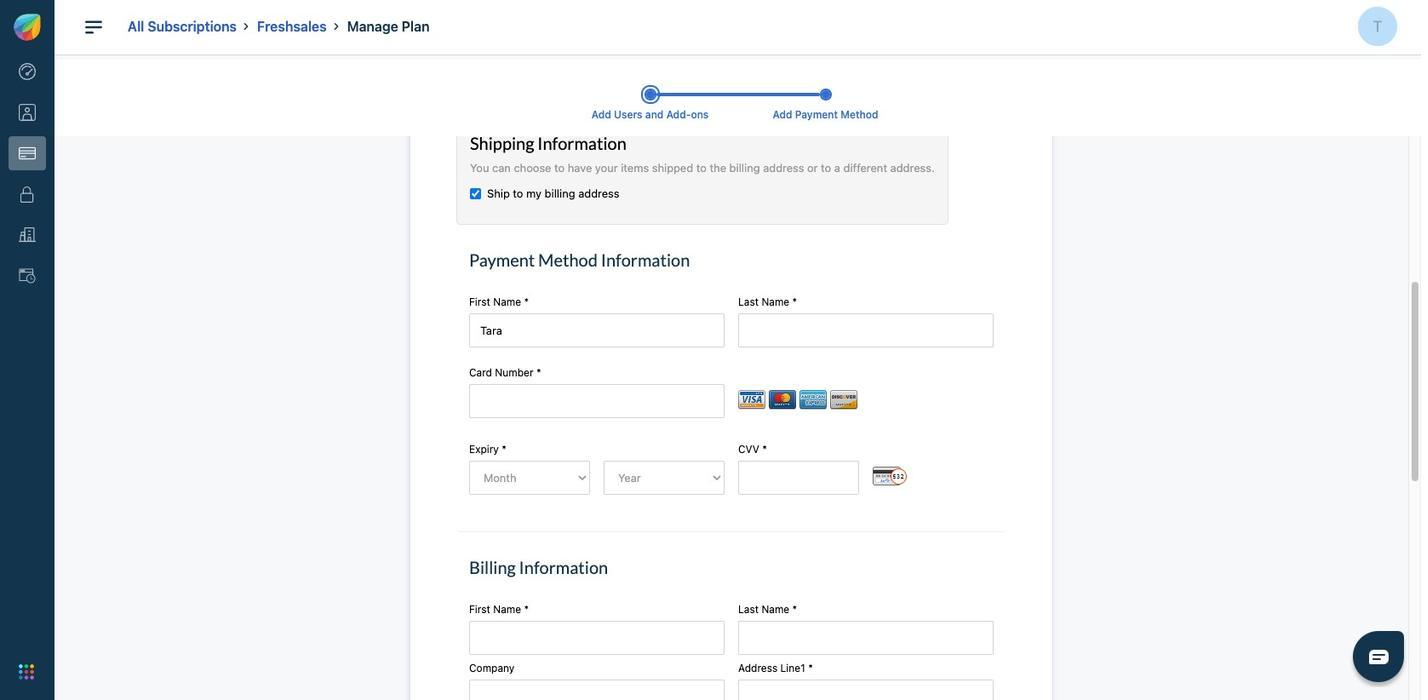 Task type: locate. For each thing, give the bounding box(es) containing it.
add for add payment method
[[773, 108, 792, 121]]

payment
[[795, 108, 838, 121]]

2 add from the left
[[773, 108, 792, 121]]

freshworks icon image
[[14, 14, 41, 41]]

plan
[[402, 19, 430, 34]]

add
[[592, 108, 611, 121], [773, 108, 792, 121]]

ons
[[691, 108, 709, 121]]

add left users
[[592, 108, 611, 121]]

all subscriptions
[[128, 19, 237, 34]]

manage plan
[[347, 19, 430, 34]]

add-
[[666, 108, 691, 121]]

security image
[[19, 186, 36, 203]]

organization image
[[19, 227, 36, 244]]

all
[[128, 19, 144, 34]]

add left payment
[[773, 108, 792, 121]]

all subscriptions link
[[128, 19, 237, 34]]

and
[[645, 108, 664, 121]]

1 horizontal spatial add
[[773, 108, 792, 121]]

users
[[614, 108, 643, 121]]

0 horizontal spatial add
[[592, 108, 611, 121]]

freshworks switcher image
[[19, 664, 34, 680]]

1 add from the left
[[592, 108, 611, 121]]



Task type: describe. For each thing, give the bounding box(es) containing it.
profile picture image
[[1358, 7, 1397, 46]]

audit logs image
[[19, 268, 36, 285]]

add payment method
[[773, 108, 878, 121]]

neo admin center image
[[19, 63, 36, 80]]

add for add users and add-ons
[[592, 108, 611, 121]]

freshsales
[[257, 19, 327, 34]]

method
[[841, 108, 878, 121]]

manage
[[347, 19, 398, 34]]

freshsales link
[[257, 19, 327, 34]]

add users and add-ons
[[592, 108, 709, 121]]

subscriptions
[[148, 19, 237, 34]]

users image
[[19, 104, 36, 121]]

my subscriptions image
[[19, 145, 36, 162]]



Task type: vqa. For each thing, say whether or not it's contained in the screenshot.
mailbox
no



